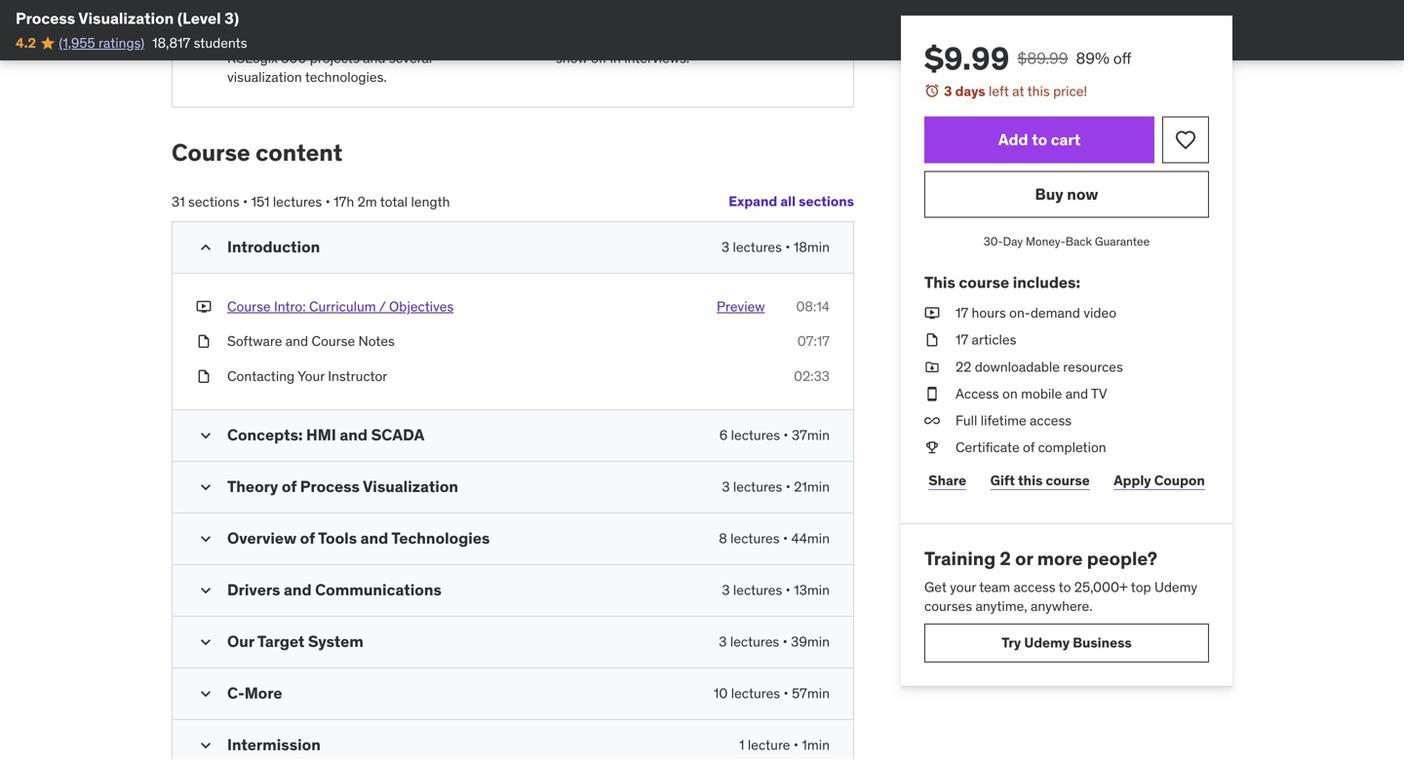 Task type: describe. For each thing, give the bounding box(es) containing it.
this
[[924, 272, 955, 292]]

to inside you'll have some amazing demo projects to show off in interviews.
[[814, 30, 827, 48]]

$89.99
[[1017, 48, 1068, 68]]

projects inside you'll have some amazing demo projects to show off in interviews.
[[762, 30, 811, 48]]

gift this course
[[990, 472, 1090, 489]]

apply coupon
[[1114, 472, 1205, 489]]

3 lectures • 13min
[[722, 582, 830, 599]]

to inside add to cart "button"
[[1032, 130, 1047, 150]]

(1,955
[[59, 34, 95, 52]]

video
[[1084, 304, 1117, 322]]

to inside you'll know how to map data between rslogix 500 projects and several visualization technologies.
[[327, 30, 339, 48]]

scada
[[371, 425, 424, 445]]

back
[[1066, 234, 1092, 249]]

xsmall image for 17
[[924, 331, 940, 350]]

add to cart
[[998, 130, 1081, 150]]

small image for theory
[[196, 478, 216, 497]]

3 for drivers and communications
[[722, 582, 730, 599]]

4.2
[[16, 34, 36, 52]]

anywhere.
[[1031, 598, 1093, 615]]

gift
[[990, 472, 1015, 489]]

and down intro:
[[285, 333, 308, 350]]

demo
[[724, 30, 758, 48]]

you'll for you'll know how to map data between rslogix 500 projects and several visualization technologies.
[[227, 30, 259, 48]]

off inside $9.99 $89.99 89% off
[[1113, 48, 1132, 68]]

articles
[[972, 331, 1017, 349]]

courses
[[924, 598, 972, 615]]

access inside training 2 or more people? get your team access to 25,000+ top udemy courses anytime, anywhere.
[[1014, 579, 1056, 596]]

our
[[227, 632, 254, 652]]

• left 17h 2m
[[325, 193, 330, 210]]

course content
[[172, 138, 343, 167]]

access
[[956, 385, 999, 403]]

• for concepts: hmi and scada
[[783, 427, 788, 444]]

lectures for our target system
[[730, 633, 779, 651]]

small image for drivers and communications
[[196, 581, 216, 601]]

this course includes:
[[924, 272, 1080, 292]]

add to cart button
[[924, 117, 1155, 163]]

now
[[1067, 184, 1098, 204]]

share button
[[924, 461, 971, 500]]

3 for introduction
[[722, 239, 730, 256]]

500
[[281, 49, 307, 67]]

introduction
[[227, 237, 320, 257]]

technologies.
[[305, 68, 387, 86]]

notes
[[358, 333, 395, 350]]

31
[[172, 193, 185, 210]]

sections inside dropdown button
[[799, 193, 854, 210]]

and right tools on the bottom of page
[[360, 528, 388, 548]]

total
[[380, 193, 408, 210]]

and right drivers
[[284, 580, 312, 600]]

communications
[[315, 580, 442, 600]]

0 vertical spatial this
[[1027, 82, 1050, 100]]

and left tv
[[1066, 385, 1088, 403]]

small image for concepts: hmi and scada
[[196, 426, 216, 446]]

• left 151
[[243, 193, 248, 210]]

3 lectures • 18min
[[722, 239, 830, 256]]

• for theory of process visualization
[[786, 478, 791, 496]]

technologies
[[391, 528, 490, 548]]

left
[[989, 82, 1009, 100]]

xsmall image left software
[[196, 332, 212, 351]]

includes:
[[1013, 272, 1080, 292]]

3 for our target system
[[719, 633, 727, 651]]

3 lectures • 39min
[[719, 633, 830, 651]]

10
[[714, 685, 728, 702]]

more
[[1037, 547, 1083, 571]]

3 for theory of process visualization
[[722, 478, 730, 496]]

amazing
[[660, 30, 720, 48]]

small image for our target system
[[196, 633, 216, 652]]

3 right alarm icon
[[944, 82, 952, 100]]

at
[[1012, 82, 1024, 100]]

preview
[[717, 298, 765, 316]]

curriculum
[[309, 298, 376, 316]]

business
[[1073, 635, 1132, 652]]

1 lecture • 1min
[[739, 737, 830, 754]]

xsmall image for access
[[924, 385, 940, 404]]

18min
[[794, 239, 830, 256]]

off inside you'll have some amazing demo projects to show off in interviews.
[[591, 49, 607, 67]]

02:33
[[794, 367, 830, 385]]

lectures for theory of process visualization
[[733, 478, 782, 496]]

full lifetime access
[[956, 412, 1072, 430]]

3 lectures • 21min
[[722, 478, 830, 496]]

• for overview of tools and technologies
[[783, 530, 788, 547]]

udemy inside training 2 or more people? get your team access to 25,000+ top udemy courses anytime, anywhere.
[[1155, 579, 1198, 596]]

know
[[263, 30, 295, 48]]

6
[[719, 427, 728, 444]]

instructor
[[328, 367, 387, 385]]

days
[[955, 82, 985, 100]]

projects inside you'll know how to map data between rslogix 500 projects and several visualization technologies.
[[310, 49, 360, 67]]

0 horizontal spatial course
[[959, 272, 1009, 292]]

lifetime
[[981, 412, 1026, 430]]

buy now
[[1035, 184, 1098, 204]]

expand
[[729, 193, 777, 210]]

1 vertical spatial this
[[1018, 472, 1043, 489]]

17 articles
[[956, 331, 1017, 349]]

our target system
[[227, 632, 364, 652]]

13min
[[794, 582, 830, 599]]

89%
[[1076, 48, 1110, 68]]

mobile
[[1021, 385, 1062, 403]]

intro:
[[274, 298, 306, 316]]

and inside you'll know how to map data between rslogix 500 projects and several visualization technologies.
[[363, 49, 386, 67]]

c-more
[[227, 683, 282, 703]]

several
[[389, 49, 432, 67]]

and right hmi
[[340, 425, 368, 445]]

44min
[[791, 530, 830, 547]]

certificate
[[956, 439, 1020, 456]]

resources
[[1063, 358, 1123, 376]]

1 vertical spatial course
[[1046, 472, 1090, 489]]

tools
[[318, 528, 357, 548]]

length
[[411, 193, 450, 210]]

of for completion
[[1023, 439, 1035, 456]]



Task type: vqa. For each thing, say whether or not it's contained in the screenshot.
your
yes



Task type: locate. For each thing, give the bounding box(es) containing it.
lectures right 151
[[273, 193, 322, 210]]

0 vertical spatial projects
[[762, 30, 811, 48]]

0 vertical spatial of
[[1023, 439, 1035, 456]]

small image left drivers
[[196, 581, 216, 601]]

this
[[1027, 82, 1050, 100], [1018, 472, 1043, 489]]

course for course intro: curriculum / objectives
[[227, 298, 271, 316]]

top
[[1131, 579, 1151, 596]]

off left in
[[591, 49, 607, 67]]

small image left 'theory'
[[196, 478, 216, 497]]

1 horizontal spatial sections
[[799, 193, 854, 210]]

xsmall image
[[924, 304, 940, 323], [196, 367, 212, 386], [924, 385, 940, 404]]

day
[[1003, 234, 1023, 249]]

lectures right 6
[[731, 427, 780, 444]]

0 vertical spatial small image
[[196, 478, 216, 497]]

1 horizontal spatial visualization
[[363, 477, 458, 497]]

xsmall image for certificate
[[924, 438, 940, 457]]

22 downloadable resources
[[956, 358, 1123, 376]]

downloadable
[[975, 358, 1060, 376]]

show
[[556, 49, 588, 67]]

1 horizontal spatial course
[[1046, 472, 1090, 489]]

you'll inside you'll have some amazing demo projects to show off in interviews.
[[556, 30, 588, 48]]

access down or on the bottom of the page
[[1014, 579, 1056, 596]]

5 small image from the top
[[196, 736, 216, 756]]

1 vertical spatial access
[[1014, 579, 1056, 596]]

3 up 10
[[719, 633, 727, 651]]

price!
[[1053, 82, 1087, 100]]

expand all sections
[[729, 193, 854, 210]]

21min
[[794, 478, 830, 496]]

system
[[308, 632, 364, 652]]

training 2 or more people? get your team access to 25,000+ top udemy courses anytime, anywhere.
[[924, 547, 1198, 615]]

• for c-more
[[784, 685, 789, 702]]

ratings)
[[99, 34, 144, 52]]

lectures for overview of tools and technologies
[[731, 530, 780, 547]]

0 vertical spatial udemy
[[1155, 579, 1198, 596]]

2 vertical spatial small image
[[196, 684, 216, 704]]

0 horizontal spatial off
[[591, 49, 607, 67]]

3 down '8'
[[722, 582, 730, 599]]

your
[[950, 579, 976, 596]]

2 small image from the top
[[196, 529, 216, 549]]

17 left "hours"
[[956, 304, 968, 322]]

2 17 from the top
[[956, 331, 968, 349]]

projects right demo
[[762, 30, 811, 48]]

1 vertical spatial small image
[[196, 529, 216, 549]]

contacting your instructor
[[227, 367, 387, 385]]

2 small image from the top
[[196, 426, 216, 446]]

projects
[[762, 30, 811, 48], [310, 49, 360, 67]]

151
[[251, 193, 270, 210]]

0 vertical spatial visualization
[[78, 8, 174, 28]]

xsmall image
[[196, 30, 212, 49], [196, 298, 212, 317], [924, 331, 940, 350], [196, 332, 212, 351], [924, 358, 940, 377], [924, 411, 940, 431], [924, 438, 940, 457]]

17 hours on-demand video
[[956, 304, 1117, 322]]

visualization down scada
[[363, 477, 458, 497]]

course up software
[[227, 298, 271, 316]]

sections right all at the right of page
[[799, 193, 854, 210]]

visualization up ratings)
[[78, 8, 174, 28]]

$9.99
[[924, 39, 1010, 78]]

xsmall image left intro:
[[196, 298, 212, 317]]

17 for 17 articles
[[956, 331, 968, 349]]

to left cart
[[1032, 130, 1047, 150]]

1 horizontal spatial off
[[1113, 48, 1132, 68]]

0 vertical spatial access
[[1030, 412, 1072, 430]]

xsmall image for you'll
[[196, 30, 212, 49]]

demand
[[1031, 304, 1080, 322]]

1 sections from the left
[[799, 193, 854, 210]]

• left 44min at the right of page
[[783, 530, 788, 547]]

process up 4.2
[[16, 8, 75, 28]]

xsmall image left 17 articles
[[924, 331, 940, 350]]

theory
[[227, 477, 278, 497]]

small image left 'intermission'
[[196, 736, 216, 756]]

xsmall image for full
[[924, 411, 940, 431]]

lectures for introduction
[[733, 239, 782, 256]]

sections right 31
[[188, 193, 240, 210]]

2 horizontal spatial of
[[1023, 439, 1035, 456]]

more
[[244, 683, 282, 703]]

course up 31
[[172, 138, 250, 167]]

1 you'll from the left
[[227, 30, 259, 48]]

alarm image
[[924, 83, 940, 98]]

to inside training 2 or more people? get your team access to 25,000+ top udemy courses anytime, anywhere.
[[1059, 579, 1071, 596]]

xsmall image left contacting
[[196, 367, 212, 386]]

small image left our
[[196, 633, 216, 652]]

1 vertical spatial udemy
[[1024, 635, 1070, 652]]

off right 89%
[[1113, 48, 1132, 68]]

course intro: curriculum / objectives
[[227, 298, 454, 316]]

0 horizontal spatial process
[[16, 8, 75, 28]]

all
[[780, 193, 796, 210]]

some
[[623, 30, 657, 48]]

you'll inside you'll know how to map data between rslogix 500 projects and several visualization technologies.
[[227, 30, 259, 48]]

share
[[929, 472, 967, 489]]

lectures for concepts: hmi and scada
[[731, 427, 780, 444]]

• left 57min
[[784, 685, 789, 702]]

0 horizontal spatial projects
[[310, 49, 360, 67]]

4 small image from the top
[[196, 633, 216, 652]]

and
[[363, 49, 386, 67], [285, 333, 308, 350], [1066, 385, 1088, 403], [340, 425, 368, 445], [360, 528, 388, 548], [284, 580, 312, 600]]

completion
[[1038, 439, 1106, 456]]

software
[[227, 333, 282, 350]]

wishlist image
[[1174, 128, 1197, 152]]

of down full lifetime access
[[1023, 439, 1035, 456]]

training
[[924, 547, 996, 571]]

57min
[[792, 685, 830, 702]]

in
[[610, 49, 621, 67]]

money-
[[1026, 234, 1066, 249]]

apply
[[1114, 472, 1151, 489]]

drivers
[[227, 580, 280, 600]]

try udemy business link
[[924, 624, 1209, 663]]

3 down 6
[[722, 478, 730, 496]]

small image
[[196, 238, 216, 258], [196, 426, 216, 446], [196, 581, 216, 601], [196, 633, 216, 652], [196, 736, 216, 756]]

17 for 17 hours on-demand video
[[956, 304, 968, 322]]

or
[[1015, 547, 1033, 571]]

8
[[719, 530, 727, 547]]

1 small image from the top
[[196, 238, 216, 258]]

apply coupon button
[[1110, 461, 1209, 500]]

3
[[944, 82, 952, 100], [722, 239, 730, 256], [722, 478, 730, 496], [722, 582, 730, 599], [719, 633, 727, 651]]

course down course intro: curriculum / objectives button
[[312, 333, 355, 350]]

small image left c-
[[196, 684, 216, 704]]

• for drivers and communications
[[786, 582, 791, 599]]

1 small image from the top
[[196, 478, 216, 497]]

udemy right the top
[[1155, 579, 1198, 596]]

lectures right '8'
[[731, 530, 780, 547]]

this right at
[[1027, 82, 1050, 100]]

xsmall image for 17
[[924, 304, 940, 323]]

• for intermission
[[794, 737, 799, 754]]

xsmall image down '(level'
[[196, 30, 212, 49]]

2
[[1000, 547, 1011, 571]]

• left "37min"
[[783, 427, 788, 444]]

process down concepts: hmi and scada
[[300, 477, 360, 497]]

rslogix
[[227, 49, 278, 67]]

0 horizontal spatial sections
[[188, 193, 240, 210]]

try udemy business
[[1002, 635, 1132, 652]]

small image
[[196, 478, 216, 497], [196, 529, 216, 549], [196, 684, 216, 704]]

(level
[[177, 8, 221, 28]]

to up anywhere.
[[1059, 579, 1071, 596]]

course for course content
[[172, 138, 250, 167]]

0 vertical spatial process
[[16, 8, 75, 28]]

lectures left 13min
[[733, 582, 782, 599]]

18,817
[[152, 34, 190, 52]]

on
[[1002, 385, 1018, 403]]

3 small image from the top
[[196, 684, 216, 704]]

(1,955 ratings)
[[59, 34, 144, 52]]

visualization
[[78, 8, 174, 28], [363, 477, 458, 497]]

access down mobile
[[1030, 412, 1072, 430]]

you'll for you'll have some amazing demo projects to show off in interviews.
[[556, 30, 588, 48]]

2 sections from the left
[[188, 193, 240, 210]]

access
[[1030, 412, 1072, 430], [1014, 579, 1056, 596]]

of for process
[[282, 477, 297, 497]]

xsmall image up share
[[924, 438, 940, 457]]

visualization
[[227, 68, 302, 86]]

on-
[[1009, 304, 1031, 322]]

coupon
[[1154, 472, 1205, 489]]

projects up technologies.
[[310, 49, 360, 67]]

• left 13min
[[786, 582, 791, 599]]

xsmall image left full
[[924, 411, 940, 431]]

preview button
[[686, 298, 765, 317]]

1 horizontal spatial udemy
[[1155, 579, 1198, 596]]

small image for intermission
[[196, 736, 216, 756]]

3)
[[224, 8, 239, 28]]

small image left introduction
[[196, 238, 216, 258]]

of
[[1023, 439, 1035, 456], [282, 477, 297, 497], [300, 528, 315, 548]]

1 vertical spatial 17
[[956, 331, 968, 349]]

1 horizontal spatial projects
[[762, 30, 811, 48]]

lectures right 10
[[731, 685, 780, 702]]

xsmall image down the this
[[924, 304, 940, 323]]

• left 39min
[[783, 633, 788, 651]]

3 small image from the top
[[196, 581, 216, 601]]

tv
[[1091, 385, 1107, 403]]

to right demo
[[814, 30, 827, 48]]

small image left concepts:
[[196, 426, 216, 446]]

software and course notes
[[227, 333, 395, 350]]

1 vertical spatial process
[[300, 477, 360, 497]]

small image for overview
[[196, 529, 216, 549]]

small image for introduction
[[196, 238, 216, 258]]

hmi
[[306, 425, 336, 445]]

• for our target system
[[783, 633, 788, 651]]

course
[[172, 138, 250, 167], [227, 298, 271, 316], [312, 333, 355, 350]]

• left '18min'
[[785, 239, 790, 256]]

buy
[[1035, 184, 1064, 204]]

xsmall image left access
[[924, 385, 940, 404]]

• left 1min
[[794, 737, 799, 754]]

course intro: curriculum / objectives button
[[227, 298, 454, 317]]

small image for c-
[[196, 684, 216, 704]]

contacting
[[227, 367, 295, 385]]

3 down expand
[[722, 239, 730, 256]]

udemy right try
[[1024, 635, 1070, 652]]

0 vertical spatial course
[[959, 272, 1009, 292]]

0 horizontal spatial of
[[282, 477, 297, 497]]

1
[[739, 737, 745, 754]]

lectures for drivers and communications
[[733, 582, 782, 599]]

lectures for c-more
[[731, 685, 780, 702]]

0 horizontal spatial you'll
[[227, 30, 259, 48]]

lectures left "21min"
[[733, 478, 782, 496]]

1 vertical spatial of
[[282, 477, 297, 497]]

30-
[[984, 234, 1003, 249]]

hours
[[972, 304, 1006, 322]]

of left tools on the bottom of page
[[300, 528, 315, 548]]

objectives
[[389, 298, 454, 316]]

2 vertical spatial of
[[300, 528, 315, 548]]

3 days left at this price!
[[944, 82, 1087, 100]]

intermission
[[227, 735, 321, 755]]

small image left the overview on the left
[[196, 529, 216, 549]]

1 vertical spatial visualization
[[363, 477, 458, 497]]

xsmall image for 22
[[924, 358, 940, 377]]

of for tools
[[300, 528, 315, 548]]

map
[[342, 30, 369, 48]]

1 horizontal spatial of
[[300, 528, 315, 548]]

drivers and communications
[[227, 580, 442, 600]]

expand all sections button
[[729, 182, 854, 221]]

this right gift
[[1018, 472, 1043, 489]]

•
[[243, 193, 248, 210], [325, 193, 330, 210], [785, 239, 790, 256], [783, 427, 788, 444], [786, 478, 791, 496], [783, 530, 788, 547], [786, 582, 791, 599], [783, 633, 788, 651], [784, 685, 789, 702], [794, 737, 799, 754]]

content
[[256, 138, 343, 167]]

and down the data
[[363, 49, 386, 67]]

c-
[[227, 683, 244, 703]]

0 horizontal spatial udemy
[[1024, 635, 1070, 652]]

you'll up rslogix
[[227, 30, 259, 48]]

theory of process visualization
[[227, 477, 458, 497]]

1 17 from the top
[[956, 304, 968, 322]]

18,817 students
[[152, 34, 247, 52]]

course
[[959, 272, 1009, 292], [1046, 472, 1090, 489]]

between
[[403, 30, 456, 48]]

you'll up show
[[556, 30, 588, 48]]

course down the completion at the bottom of the page
[[1046, 472, 1090, 489]]

course up "hours"
[[959, 272, 1009, 292]]

• for introduction
[[785, 239, 790, 256]]

get
[[924, 579, 947, 596]]

0 horizontal spatial visualization
[[78, 8, 174, 28]]

2 vertical spatial course
[[312, 333, 355, 350]]

xsmall image left the 22
[[924, 358, 940, 377]]

1 vertical spatial course
[[227, 298, 271, 316]]

course inside course intro: curriculum / objectives button
[[227, 298, 271, 316]]

2 you'll from the left
[[556, 30, 588, 48]]

lectures
[[273, 193, 322, 210], [733, 239, 782, 256], [731, 427, 780, 444], [733, 478, 782, 496], [731, 530, 780, 547], [733, 582, 782, 599], [730, 633, 779, 651], [731, 685, 780, 702]]

1 vertical spatial projects
[[310, 49, 360, 67]]

1 horizontal spatial process
[[300, 477, 360, 497]]

0 vertical spatial course
[[172, 138, 250, 167]]

1 horizontal spatial you'll
[[556, 30, 588, 48]]

lectures down expand
[[733, 239, 782, 256]]

• left "21min"
[[786, 478, 791, 496]]

team
[[979, 579, 1010, 596]]

you'll have some amazing demo projects to show off in interviews.
[[556, 30, 827, 67]]

to right how
[[327, 30, 339, 48]]

17h 2m
[[334, 193, 377, 210]]

of right 'theory'
[[282, 477, 297, 497]]

17 up the 22
[[956, 331, 968, 349]]

lectures up 10 lectures • 57min
[[730, 633, 779, 651]]

0 vertical spatial 17
[[956, 304, 968, 322]]



